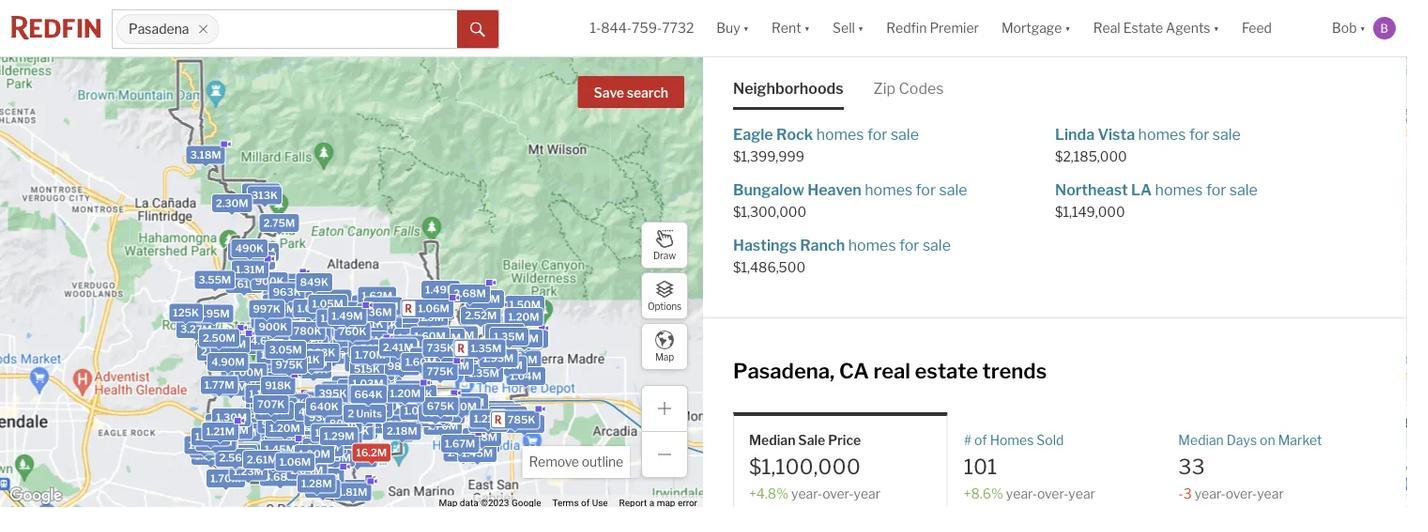 Task type: vqa. For each thing, say whether or not it's contained in the screenshot.
"Photo of 5215 Ernest Ave, El Cerrito, CA 94530"
no



Task type: describe. For each thing, give the bounding box(es) containing it.
year- inside median sale price $1,100,000 +4.8% year-over-year
[[792, 486, 823, 502]]

1.04m down 710k
[[265, 303, 296, 315]]

0 vertical spatial 2.04m
[[407, 359, 440, 371]]

1.15m down "1.14m"
[[466, 359, 496, 372]]

1.34m
[[383, 326, 414, 339]]

agents
[[1167, 20, 1211, 36]]

0 horizontal spatial 3.18m
[[190, 149, 221, 161]]

1.83m
[[207, 424, 238, 436]]

1 vertical spatial 1.77m
[[205, 379, 234, 391]]

1 vertical spatial 2.18m
[[387, 425, 418, 437]]

rent
[[772, 20, 802, 36]]

1.06m up "700k"
[[388, 345, 420, 358]]

1.15m up 2.19m
[[510, 332, 539, 345]]

707k
[[258, 398, 285, 410]]

vista
[[1098, 125, 1136, 143]]

720k
[[317, 409, 345, 421]]

sale for ranch
[[923, 236, 951, 255]]

over- inside median days on market 33 -3 year-over-year
[[1226, 486, 1258, 502]]

1 horizontal spatial 1.95m
[[414, 351, 445, 363]]

0 vertical spatial 1.93m
[[483, 352, 514, 364]]

850k
[[411, 406, 439, 418]]

750k
[[342, 425, 370, 437]]

buy ▾ button
[[706, 0, 761, 56]]

0 vertical spatial 1.77m
[[360, 332, 390, 345]]

bungalow
[[734, 181, 805, 199]]

748k
[[206, 437, 234, 450]]

2.56m
[[219, 452, 252, 464]]

1.20m up 1.09m
[[390, 388, 421, 400]]

0 vertical spatial 1.47m
[[354, 338, 385, 350]]

codes
[[899, 79, 944, 97]]

sell ▾ button
[[833, 0, 864, 56]]

real estate agents ▾ button
[[1083, 0, 1231, 56]]

real estate agents ▾ link
[[1094, 0, 1220, 56]]

1.14m
[[458, 346, 487, 358]]

0 horizontal spatial 1.01m
[[255, 313, 285, 325]]

1 vertical spatial 2.04m
[[291, 465, 323, 477]]

show
[[734, 26, 773, 45]]

0 horizontal spatial 2.50m
[[203, 332, 236, 344]]

0 vertical spatial 990k
[[333, 310, 361, 322]]

4.90m
[[212, 356, 245, 368]]

linda vista homes for sale $2,185,000
[[1056, 125, 1242, 164]]

515k
[[354, 363, 380, 375]]

0 vertical spatial 800k
[[511, 335, 540, 347]]

save
[[594, 85, 625, 101]]

0 vertical spatial 950k
[[471, 360, 500, 373]]

2.52m
[[465, 309, 497, 322]]

search
[[627, 85, 669, 101]]

1 vertical spatial 950k
[[423, 398, 451, 410]]

0 vertical spatial 3.68m
[[508, 418, 541, 430]]

1 vertical spatial 1.53m
[[250, 395, 281, 407]]

0 vertical spatial 1.95m
[[199, 307, 230, 320]]

752k
[[349, 356, 376, 368]]

1.06m up 760k
[[321, 312, 352, 324]]

1.20m down 1.83m at the left bottom of page
[[194, 443, 224, 455]]

sale for vista
[[1213, 125, 1242, 143]]

925k down 1.13m in the bottom of the page
[[318, 343, 346, 355]]

1.84m
[[438, 360, 470, 372]]

1 vertical spatial 775k
[[427, 366, 454, 378]]

0 horizontal spatial 1.16m
[[249, 388, 279, 400]]

homes for northeast la
[[1156, 181, 1204, 199]]

1.29m
[[324, 430, 355, 442]]

590k
[[294, 330, 322, 342]]

1 vertical spatial 1.39m
[[331, 336, 362, 348]]

811k
[[359, 318, 384, 330]]

2.68m
[[454, 288, 486, 300]]

999k
[[362, 365, 391, 378]]

2 horizontal spatial 2.50m
[[309, 395, 342, 407]]

0 horizontal spatial 938k
[[309, 411, 337, 424]]

1 horizontal spatial 3 units
[[326, 384, 360, 397]]

0 horizontal spatial 2.75m
[[263, 217, 295, 229]]

788k
[[315, 419, 343, 431]]

1.20m right the 610k
[[447, 401, 478, 413]]

1 horizontal spatial 3
[[326, 384, 332, 397]]

1.17m
[[359, 368, 387, 380]]

rent ▾
[[772, 20, 811, 36]]

1.30m down 1.48m
[[489, 327, 521, 339]]

1.20m up 1.34m
[[413, 311, 444, 324]]

0 vertical spatial 900k
[[255, 275, 284, 287]]

785k
[[508, 414, 536, 426]]

linda
[[1056, 125, 1095, 143]]

1.06m down 945k
[[280, 456, 311, 468]]

0 horizontal spatial 3.68m
[[264, 471, 297, 483]]

790k
[[360, 354, 388, 367]]

925k down "1.14m"
[[483, 360, 511, 372]]

mortgage
[[1002, 20, 1063, 36]]

▾ for bob ▾
[[1361, 20, 1367, 36]]

2.11m
[[227, 437, 256, 449]]

620k
[[360, 403, 389, 415]]

ca
[[840, 358, 870, 384]]

remove outline button
[[523, 446, 630, 478]]

1 horizontal spatial 1.49m
[[425, 284, 457, 296]]

show l ess
[[734, 26, 807, 45]]

1.13m
[[322, 323, 351, 335]]

bob ▾
[[1333, 20, 1367, 36]]

hastings ranch homes for sale $1,486,500
[[734, 236, 951, 276]]

over- inside median sale price $1,100,000 +4.8% year-over-year
[[823, 486, 854, 502]]

4.62m
[[251, 335, 283, 347]]

1 horizontal spatial 865k
[[370, 376, 398, 388]]

1.09m
[[404, 405, 436, 417]]

875k
[[309, 412, 337, 424]]

trends
[[983, 358, 1047, 384]]

for for heaven
[[916, 181, 936, 199]]

1 vertical spatial 4
[[336, 421, 343, 433]]

options button
[[641, 272, 688, 319]]

0 horizontal spatial 1.50m
[[195, 431, 227, 443]]

916k
[[279, 397, 305, 409]]

747k
[[305, 406, 332, 418]]

1.15m down 1.13m in the bottom of the page
[[317, 343, 346, 355]]

1.60m up 2.88m
[[346, 299, 378, 311]]

0 vertical spatial 963k
[[273, 286, 301, 298]]

sell ▾
[[833, 20, 864, 36]]

0 vertical spatial 4
[[330, 398, 337, 410]]

0 vertical spatial 1.50m
[[510, 299, 541, 311]]

homes for hastings ranch
[[849, 236, 897, 255]]

zip codes
[[874, 79, 944, 97]]

user photo image
[[1374, 17, 1397, 39]]

1.73m
[[368, 300, 399, 312]]

0 vertical spatial 1.39m
[[356, 298, 387, 311]]

1.58m
[[353, 342, 384, 355]]

0 vertical spatial 4.50m
[[338, 322, 372, 334]]

1.15m up 1.09m
[[399, 384, 429, 396]]

0 horizontal spatial 1.21m
[[206, 425, 235, 437]]

map
[[655, 352, 674, 363]]

125k
[[173, 306, 199, 319]]

1-844-759-7732 link
[[590, 20, 694, 36]]

0 vertical spatial 1.43m
[[296, 327, 327, 339]]

1.30m down the 811k
[[354, 333, 385, 345]]

1.63m
[[489, 319, 520, 331]]

1.08m
[[419, 305, 451, 317]]

1 vertical spatial 4 units
[[336, 421, 371, 433]]

1 vertical spatial 4.50m
[[223, 446, 256, 458]]

1.48m
[[507, 308, 539, 320]]

3.70m
[[333, 483, 366, 495]]

draw button
[[641, 222, 688, 269]]

year inside median days on market 33 -3 year-over-year
[[1258, 486, 1285, 502]]

3.59m
[[244, 421, 277, 434]]

861k
[[282, 448, 308, 460]]

neighborhoods element
[[734, 63, 844, 110]]

0 horizontal spatial 3.05m
[[234, 447, 267, 460]]

2.88m
[[355, 311, 387, 323]]

1.35m up 1.25m
[[331, 302, 362, 314]]

1 horizontal spatial 1.32m
[[464, 355, 495, 367]]

1.35m down 1.63m
[[471, 342, 502, 354]]

2.33m
[[215, 381, 247, 393]]

3 inside median days on market 33 -3 year-over-year
[[1184, 486, 1192, 502]]

1 horizontal spatial 1.47m
[[493, 410, 523, 422]]

median sale price $1,100,000 +4.8% year-over-year
[[749, 432, 881, 502]]

395k
[[319, 387, 347, 400]]

pasadena
[[129, 21, 189, 37]]

0 vertical spatial 1.37m
[[470, 293, 500, 305]]

1 vertical spatial 990k
[[315, 412, 344, 425]]

google image
[[5, 484, 67, 508]]

market
[[1279, 432, 1323, 448]]

2.25m
[[262, 398, 294, 411]]

1 horizontal spatial 1.21m
[[474, 413, 503, 425]]

remove pasadena image
[[198, 23, 209, 35]]

925k up 750k at bottom left
[[341, 411, 369, 424]]

1.61m
[[230, 278, 259, 290]]

1 horizontal spatial 1.38m
[[265, 420, 296, 432]]

3.27m
[[180, 323, 212, 335]]

925k down 1.25m
[[345, 333, 373, 345]]

on
[[1261, 432, 1276, 448]]

1 vertical spatial 675k
[[427, 400, 455, 412]]

7.80m
[[224, 339, 256, 351]]

zip codes element
[[874, 63, 944, 110]]

zip
[[874, 79, 896, 97]]

1 vertical spatial 910k
[[262, 418, 289, 431]]

$1,100,000
[[749, 454, 861, 480]]

1 vertical spatial 1.55m
[[454, 396, 485, 408]]

1.85m
[[389, 339, 420, 351]]

0 horizontal spatial 1.43m
[[198, 437, 229, 449]]

525k
[[309, 483, 337, 495]]

0 horizontal spatial 1.37m
[[398, 332, 429, 344]]

0 horizontal spatial 675k
[[297, 339, 324, 351]]

remove
[[529, 454, 579, 470]]

0 horizontal spatial 1.32m
[[262, 360, 293, 372]]

1 vertical spatial 1.93m
[[259, 405, 290, 417]]

▾ for sell ▾
[[858, 20, 864, 36]]

0 horizontal spatial 2.55m
[[252, 385, 284, 397]]

975k
[[275, 359, 303, 371]]

491k
[[293, 329, 320, 341]]

$1,486,500
[[734, 260, 806, 276]]

1 horizontal spatial 1.53m
[[310, 332, 341, 344]]

1.04m up "1.14m"
[[443, 329, 475, 341]]

1.35m down "1.14m"
[[469, 367, 500, 380]]

submit search image
[[471, 22, 486, 37]]

1.30m up 1.96m
[[216, 411, 247, 423]]

1 horizontal spatial 938k
[[353, 364, 381, 376]]

1 vertical spatial 1.49m
[[332, 310, 363, 322]]

remove outline
[[529, 454, 624, 470]]

1-844-759-7732
[[590, 20, 694, 36]]

sale for la
[[1230, 181, 1258, 199]]

700k
[[383, 360, 411, 372]]

1.06m down 2.08m
[[195, 450, 227, 462]]

2.80m
[[201, 346, 234, 358]]

685k
[[269, 428, 297, 440]]

2.78m
[[249, 380, 280, 392]]

1.20m up 555k
[[509, 311, 540, 323]]



Task type: locate. For each thing, give the bounding box(es) containing it.
980k down the 2.41m
[[388, 360, 416, 372]]

805k
[[329, 418, 358, 430]]

over- down $1,100,000
[[823, 486, 854, 502]]

year inside median sale price $1,100,000 +4.8% year-over-year
[[854, 486, 881, 502]]

1.55m right 903k
[[454, 396, 485, 408]]

for inside linda vista homes for sale $2,185,000
[[1190, 125, 1210, 143]]

1.38m down 2.25m
[[265, 420, 296, 432]]

for right heaven
[[916, 181, 936, 199]]

homes inside northeast la homes for sale $1,149,000
[[1156, 181, 1204, 199]]

1 horizontal spatial 775k
[[427, 366, 454, 378]]

1.60m down 1.74m
[[203, 432, 234, 444]]

1.49m up the 1.08m
[[425, 284, 457, 296]]

1.15m up 1.61m
[[242, 250, 271, 263]]

903k
[[425, 399, 454, 411]]

4.20m
[[329, 406, 362, 418]]

0 horizontal spatial 3 units
[[256, 399, 291, 411]]

2.18m down 1.24m
[[492, 359, 523, 372]]

2 median from the left
[[1179, 432, 1224, 448]]

0 vertical spatial 4 units
[[330, 398, 365, 410]]

units
[[432, 343, 458, 355], [345, 379, 371, 391], [335, 384, 360, 397], [317, 394, 342, 406], [275, 397, 301, 409], [432, 398, 458, 410], [339, 398, 365, 410], [331, 399, 356, 411], [265, 399, 291, 411], [314, 403, 340, 415], [317, 406, 343, 418], [356, 408, 382, 420], [316, 409, 342, 421], [345, 421, 371, 433], [348, 424, 374, 436], [304, 434, 330, 446]]

0 vertical spatial 1.55m
[[312, 338, 343, 350]]

1 horizontal spatial 640k
[[419, 411, 447, 424]]

925k
[[345, 333, 373, 345], [318, 343, 346, 355], [483, 360, 511, 372], [341, 411, 369, 424]]

for inside hastings ranch homes for sale $1,486,500
[[900, 236, 920, 255]]

for inside bungalow heaven homes for sale $1,300,000
[[916, 181, 936, 199]]

1.35m down 1.48m
[[494, 330, 525, 343]]

1 vertical spatial 1.37m
[[398, 332, 429, 344]]

median left sale
[[749, 432, 796, 448]]

0 vertical spatial 675k
[[297, 339, 324, 351]]

1 year from the left
[[854, 486, 881, 502]]

1 over- from the left
[[823, 486, 854, 502]]

0 vertical spatial 2.18m
[[492, 359, 523, 372]]

▾ inside sell ▾ dropdown button
[[858, 20, 864, 36]]

median inside median days on market 33 -3 year-over-year
[[1179, 432, 1224, 448]]

map region
[[0, 0, 851, 508]]

median days on market 33 -3 year-over-year
[[1179, 432, 1323, 502]]

for down zip
[[868, 125, 888, 143]]

1 horizontal spatial year-
[[1007, 486, 1038, 502]]

3 up 2.85m
[[256, 399, 263, 411]]

1.32m
[[464, 355, 495, 367], [262, 360, 293, 372]]

780k
[[294, 325, 322, 337]]

1.02m
[[398, 388, 429, 400]]

1 vertical spatial 980k
[[342, 422, 371, 434]]

4 ▾ from the left
[[1065, 20, 1071, 36]]

800k
[[511, 335, 540, 347], [320, 349, 349, 361]]

5 ▾ from the left
[[1214, 20, 1220, 36]]

sale for rock
[[891, 125, 919, 143]]

1.60m down the 1.08m
[[414, 330, 446, 342]]

homes for bungalow heaven
[[865, 181, 913, 199]]

2 horizontal spatial over-
[[1226, 486, 1258, 502]]

1 horizontal spatial 2.75m
[[319, 452, 351, 464]]

3 ▾ from the left
[[858, 20, 864, 36]]

year- inside median days on market 33 -3 year-over-year
[[1195, 486, 1226, 502]]

895k
[[483, 404, 511, 416]]

0 horizontal spatial 4.50m
[[223, 446, 256, 458]]

1.00m
[[434, 330, 466, 342], [262, 363, 294, 375], [232, 366, 263, 378], [255, 396, 286, 408], [311, 439, 343, 451], [299, 448, 331, 460]]

1.20m up 945k
[[269, 422, 300, 435]]

650k
[[321, 417, 349, 429]]

1.67m
[[445, 438, 476, 450]]

1.47m up 1.42m
[[493, 410, 523, 422]]

610k
[[419, 400, 446, 412]]

3.68m
[[508, 418, 541, 430], [264, 471, 297, 483]]

800k up 2.19m
[[511, 335, 540, 347]]

0 horizontal spatial 2.04m
[[291, 465, 323, 477]]

year-
[[792, 486, 823, 502], [1007, 486, 1038, 502], [1195, 486, 1226, 502]]

median inside median sale price $1,100,000 +4.8% year-over-year
[[749, 432, 796, 448]]

3 units up 2.85m
[[256, 399, 291, 411]]

▾ right the sell
[[858, 20, 864, 36]]

▾ for buy ▾
[[744, 20, 750, 36]]

983k
[[277, 286, 305, 299]]

year- right -
[[1195, 486, 1226, 502]]

median for $1,100,000
[[749, 432, 796, 448]]

1 horizontal spatial 2.18m
[[492, 359, 523, 372]]

1 year- from the left
[[792, 486, 823, 502]]

980k
[[388, 360, 416, 372], [342, 422, 371, 434]]

neighborhoods
[[734, 79, 844, 97]]

16.2m
[[356, 446, 387, 459]]

2 horizontal spatial year
[[1258, 486, 1285, 502]]

1.95m up 3.27m
[[199, 307, 230, 320]]

1.37m up 2.52m at bottom left
[[470, 293, 500, 305]]

1.01m up 4.62m
[[255, 313, 285, 325]]

for inside eagle rock homes for sale $1,399,999
[[868, 125, 888, 143]]

1 horizontal spatial median
[[1179, 432, 1224, 448]]

849k
[[300, 276, 329, 288]]

3 over- from the left
[[1226, 486, 1258, 502]]

1.06m
[[418, 302, 450, 314], [321, 312, 352, 324], [388, 345, 420, 358], [195, 450, 227, 462], [280, 456, 311, 468]]

2.19m
[[507, 354, 538, 366]]

median for 33
[[1179, 432, 1224, 448]]

1 horizontal spatial 2.55m
[[326, 434, 358, 446]]

1.93m down 1.24m
[[483, 352, 514, 364]]

0 horizontal spatial 1.47m
[[354, 338, 385, 350]]

homes inside linda vista homes for sale $2,185,000
[[1139, 125, 1187, 143]]

year- right +8.6%
[[1007, 486, 1038, 502]]

for right la
[[1207, 181, 1227, 199]]

2 horizontal spatial 3
[[1184, 486, 1192, 502]]

1 vertical spatial 3.18m
[[467, 431, 498, 443]]

▾ inside real estate agents ▾ link
[[1214, 20, 1220, 36]]

2.85m
[[250, 411, 282, 424]]

0 horizontal spatial 1.53m
[[250, 395, 281, 407]]

sale inside hastings ranch homes for sale $1,486,500
[[923, 236, 951, 255]]

800k down 1.13m in the bottom of the page
[[320, 349, 349, 361]]

1 vertical spatial 963k
[[307, 346, 336, 359]]

3 down 33
[[1184, 486, 1192, 502]]

median up 33
[[1179, 432, 1224, 448]]

1.23m
[[233, 465, 264, 477]]

4 units
[[330, 398, 365, 410], [336, 421, 371, 433]]

33
[[1179, 454, 1206, 480]]

1 vertical spatial 938k
[[309, 411, 337, 424]]

3.68m down 2.61m
[[264, 471, 297, 483]]

over- down days
[[1226, 486, 1258, 502]]

1.42m
[[465, 438, 496, 450]]

1 vertical spatial 1.38m
[[189, 439, 220, 451]]

313k
[[252, 189, 278, 202]]

1 horizontal spatial 1.50m
[[510, 299, 541, 311]]

4.50m down 1.68m
[[338, 322, 372, 334]]

year- down $1,100,000
[[792, 486, 823, 502]]

101
[[964, 454, 998, 480]]

1 horizontal spatial 1.55m
[[454, 396, 485, 408]]

2 over- from the left
[[1038, 486, 1069, 502]]

l
[[776, 26, 780, 45]]

# of homes sold 101 +8.6% year-over-year
[[964, 432, 1096, 502]]

1.47m
[[354, 338, 385, 350], [493, 410, 523, 422]]

0 horizontal spatial 1.95m
[[199, 307, 230, 320]]

1.01m up 1.13m in the bottom of the page
[[328, 305, 357, 317]]

2.55m down 625k
[[326, 434, 358, 446]]

963k up 845k
[[273, 286, 301, 298]]

1 horizontal spatial 3.68m
[[508, 418, 541, 430]]

0 horizontal spatial 775k
[[244, 254, 271, 267]]

1.77m down the 4.90m
[[205, 379, 234, 391]]

3 units up 4.20m
[[326, 384, 360, 397]]

feed
[[1243, 20, 1273, 36]]

1.74m
[[210, 417, 240, 429]]

1.56m
[[513, 333, 545, 345]]

963k down 590k
[[307, 346, 336, 359]]

1.60m down 1.24m
[[471, 345, 502, 358]]

1.60m down 1.85m
[[405, 356, 437, 368]]

1.15m down the 811k
[[355, 334, 384, 346]]

1.68m
[[346, 308, 377, 320]]

1.77m
[[360, 332, 390, 345], [205, 379, 234, 391]]

0 horizontal spatial 865k
[[299, 363, 328, 376]]

2 year- from the left
[[1007, 486, 1038, 502]]

1.20m up 685k
[[262, 415, 293, 427]]

1.43m
[[296, 327, 327, 339], [198, 437, 229, 449]]

1.40m
[[324, 331, 356, 344], [215, 338, 246, 350], [342, 382, 373, 394], [264, 438, 295, 450], [448, 447, 479, 459]]

2 ▾ from the left
[[805, 20, 811, 36]]

1.32m up 949k
[[262, 360, 293, 372]]

1 ▾ from the left
[[744, 20, 750, 36]]

0 vertical spatial 938k
[[353, 364, 381, 376]]

1.49m
[[425, 284, 457, 296], [332, 310, 363, 322]]

1 vertical spatial 1.95m
[[414, 351, 445, 363]]

2.55m up 707k
[[252, 385, 284, 397]]

over- inside # of homes sold 101 +8.6% year-over-year
[[1038, 486, 1069, 502]]

mortgage ▾ button
[[991, 0, 1083, 56]]

+4.8%
[[749, 486, 789, 502]]

year inside # of homes sold 101 +8.6% year-over-year
[[1069, 486, 1096, 502]]

1.53m
[[310, 332, 341, 344], [250, 395, 281, 407]]

sale inside linda vista homes for sale $2,185,000
[[1213, 125, 1242, 143]]

3 year- from the left
[[1195, 486, 1226, 502]]

1 vertical spatial 1.43m
[[198, 437, 229, 449]]

sale inside bungalow heaven homes for sale $1,300,000
[[940, 181, 968, 199]]

0 horizontal spatial 640k
[[310, 401, 339, 413]]

2 year from the left
[[1069, 486, 1096, 502]]

910k down 915k
[[261, 332, 288, 344]]

1.39m
[[356, 298, 387, 311], [331, 336, 362, 348]]

1.24m
[[497, 331, 528, 343]]

▾ right buy
[[744, 20, 750, 36]]

2.50m
[[203, 332, 236, 344], [309, 395, 342, 407], [261, 400, 294, 413]]

0 horizontal spatial over-
[[823, 486, 854, 502]]

homes inside hastings ranch homes for sale $1,486,500
[[849, 236, 897, 255]]

▾ right agents
[[1214, 20, 1220, 36]]

1 horizontal spatial 1.01m
[[328, 305, 357, 317]]

for for ranch
[[900, 236, 920, 255]]

▾ inside buy ▾ dropdown button
[[744, 20, 750, 36]]

1.32m left 2.19m
[[464, 355, 495, 367]]

1.90m
[[372, 418, 404, 431]]

0 vertical spatial 865k
[[299, 363, 328, 376]]

1.77m down the 811k
[[360, 332, 390, 345]]

homes inside eagle rock homes for sale $1,399,999
[[817, 125, 865, 143]]

▾ for rent ▾
[[805, 20, 811, 36]]

775k up 704k
[[427, 366, 454, 378]]

1.04m down 770k
[[296, 356, 328, 369]]

0 vertical spatial 3.05m
[[269, 344, 302, 356]]

1 horizontal spatial over-
[[1038, 486, 1069, 502]]

495k
[[353, 388, 381, 400]]

1.10m
[[271, 276, 300, 289], [297, 333, 327, 345], [448, 400, 477, 413], [432, 409, 461, 421], [315, 427, 345, 439], [261, 443, 290, 455]]

918k
[[265, 380, 292, 392]]

homes for eagle rock
[[817, 125, 865, 143]]

2.04m down 1.85m
[[407, 359, 440, 371]]

3.68m down 895k
[[508, 418, 541, 430]]

options
[[648, 301, 682, 312]]

0 horizontal spatial year-
[[792, 486, 823, 502]]

0 horizontal spatial 980k
[[342, 422, 371, 434]]

for for la
[[1207, 181, 1227, 199]]

1.95m
[[199, 307, 230, 320], [414, 351, 445, 363]]

0 horizontal spatial 3
[[256, 399, 263, 411]]

for for rock
[[868, 125, 888, 143]]

1 vertical spatial 2.75m
[[319, 452, 351, 464]]

homes right la
[[1156, 181, 1204, 199]]

▾ inside mortgage ▾ dropdown button
[[1065, 20, 1071, 36]]

1 median from the left
[[749, 432, 796, 448]]

1.43m down 2.20m
[[296, 327, 327, 339]]

rent ▾ button
[[761, 0, 822, 56]]

1.15m up 1.42m
[[489, 407, 519, 419]]

0 vertical spatial 1.49m
[[425, 284, 457, 296]]

1.06m up 1.85m
[[418, 302, 450, 314]]

homes for linda vista
[[1139, 125, 1187, 143]]

1.53m down the 2.78m on the bottom left of page
[[250, 395, 281, 407]]

▾ inside rent ▾ dropdown button
[[805, 20, 811, 36]]

None search field
[[219, 10, 457, 48]]

2 vertical spatial 900k
[[302, 439, 331, 451]]

2 vertical spatial 3
[[1184, 486, 1192, 502]]

888k
[[281, 399, 309, 411]]

days
[[1227, 432, 1258, 448]]

1 horizontal spatial 1.77m
[[360, 332, 390, 345]]

540k
[[336, 403, 364, 415], [309, 413, 338, 425]]

2.04m down 645k
[[291, 465, 323, 477]]

0 vertical spatial 2.55m
[[252, 385, 284, 397]]

0 vertical spatial 980k
[[388, 360, 416, 372]]

sale inside northeast la homes for sale $1,149,000
[[1230, 181, 1258, 199]]

homes right vista
[[1139, 125, 1187, 143]]

770k
[[301, 338, 329, 350]]

0 vertical spatial 910k
[[261, 332, 288, 344]]

4.50m down 3.20m
[[223, 446, 256, 458]]

homes inside bungalow heaven homes for sale $1,300,000
[[865, 181, 913, 199]]

0 vertical spatial 3 units
[[326, 384, 360, 397]]

1.04m down 2.19m
[[510, 370, 542, 382]]

1.39m up 2.88m
[[356, 298, 387, 311]]

1.30m up 1.23m
[[222, 448, 253, 460]]

bungalow heaven homes for sale $1,300,000
[[734, 181, 968, 220]]

over- down sold
[[1038, 486, 1069, 502]]

mortgage ▾
[[1002, 20, 1071, 36]]

1 vertical spatial 900k
[[259, 321, 288, 333]]

1.60m down 895k
[[473, 417, 505, 429]]

945k
[[279, 444, 308, 456]]

1.43m down 1.83m at the left bottom of page
[[198, 437, 229, 449]]

1 vertical spatial 3 units
[[256, 399, 291, 411]]

1.49m up 760k
[[332, 310, 363, 322]]

3.18m up 2.30m
[[190, 149, 221, 161]]

2.04m
[[407, 359, 440, 371], [291, 465, 323, 477]]

3.18m down 895k
[[467, 431, 498, 443]]

for for vista
[[1190, 125, 1210, 143]]

1.47m up 790k
[[354, 338, 385, 350]]

3.55m
[[199, 274, 231, 286], [199, 274, 232, 286]]

1 horizontal spatial 2.50m
[[261, 400, 294, 413]]

eagle
[[734, 125, 774, 143]]

for down bungalow heaven homes for sale $1,300,000
[[900, 236, 920, 255]]

▾ for mortgage ▾
[[1065, 20, 1071, 36]]

3 year from the left
[[1258, 486, 1285, 502]]

year- inside # of homes sold 101 +8.6% year-over-year
[[1007, 486, 1038, 502]]

0 vertical spatial 1.16m
[[386, 308, 415, 320]]

775k up 1.61m
[[244, 254, 271, 267]]

1 horizontal spatial 1.16m
[[386, 308, 415, 320]]

2.58m
[[205, 333, 238, 345]]

1.50m down 1.74m
[[195, 431, 227, 443]]

1 horizontal spatial 1.93m
[[483, 352, 514, 364]]

1.50m up 1.63m
[[510, 299, 541, 311]]

1 vertical spatial 865k
[[370, 376, 398, 388]]

for inside northeast la homes for sale $1,149,000
[[1207, 181, 1227, 199]]

6 ▾ from the left
[[1361, 20, 1367, 36]]

0 horizontal spatial 963k
[[273, 286, 301, 298]]

▾ right bob
[[1361, 20, 1367, 36]]

2
[[423, 343, 430, 355], [336, 379, 343, 391], [267, 397, 273, 409], [423, 398, 430, 410], [322, 399, 328, 411], [305, 403, 312, 415], [308, 406, 314, 418], [348, 408, 354, 420], [307, 409, 314, 421], [339, 424, 346, 436], [296, 434, 302, 446]]

0 vertical spatial 1.38m
[[265, 420, 296, 432]]

820k
[[303, 445, 332, 457]]

over-
[[823, 486, 854, 502], [1038, 486, 1069, 502], [1226, 486, 1258, 502]]

1.20m up 1.61m
[[244, 246, 275, 258]]

northeast
[[1056, 181, 1129, 199]]

1.36m
[[361, 306, 392, 318]]

rock
[[777, 125, 814, 143]]

1.62m
[[362, 290, 393, 302]]

1 horizontal spatial 3.18m
[[467, 431, 498, 443]]

490k
[[235, 243, 264, 255]]

for up northeast la homes for sale $1,149,000
[[1190, 125, 1210, 143]]

sale for heaven
[[940, 181, 968, 199]]

1 vertical spatial 800k
[[320, 349, 349, 361]]

1 horizontal spatial 2.04m
[[407, 359, 440, 371]]

2.30m
[[216, 197, 248, 209]]

0 vertical spatial 775k
[[244, 254, 271, 267]]

0 vertical spatial 2.75m
[[263, 217, 295, 229]]

1 horizontal spatial 3.05m
[[269, 344, 302, 356]]

sale inside eagle rock homes for sale $1,399,999
[[891, 125, 919, 143]]

1.39m down 1.13m in the bottom of the page
[[331, 336, 362, 348]]

1 horizontal spatial 1.37m
[[470, 293, 500, 305]]

1.20m up 2.25m
[[246, 386, 277, 398]]

1 vertical spatial 3
[[256, 399, 263, 411]]

homes right rock
[[817, 125, 865, 143]]



